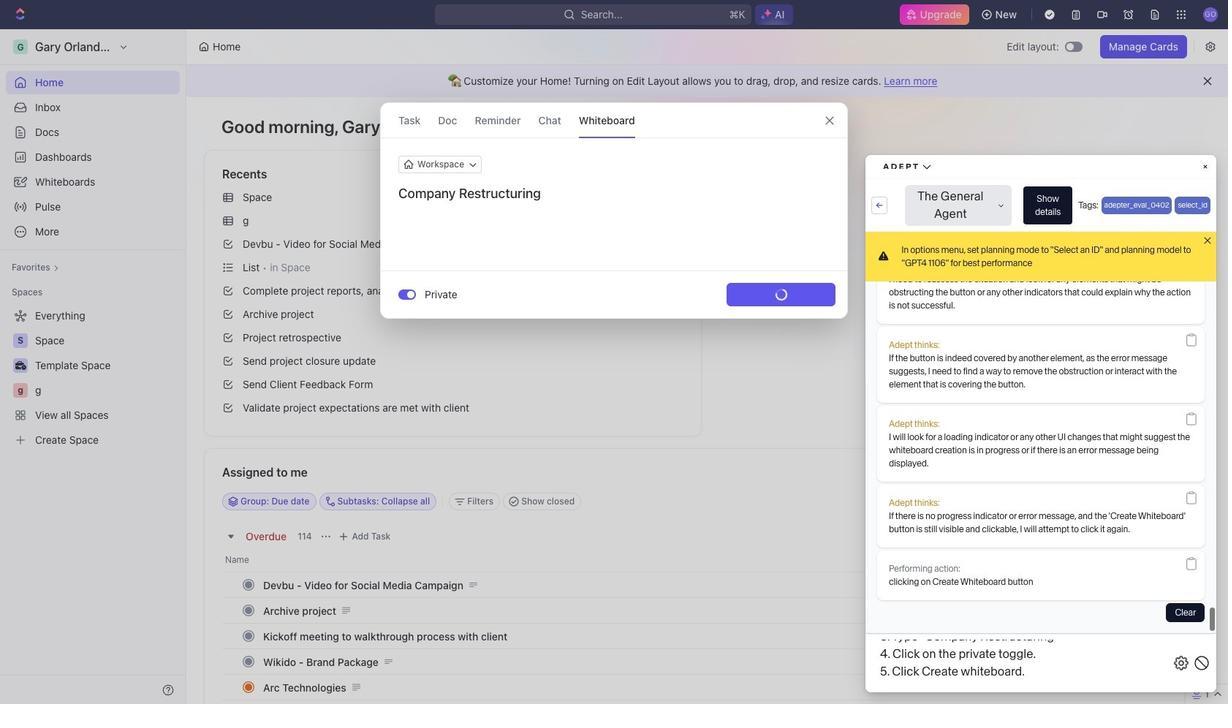Task type: vqa. For each thing, say whether or not it's contained in the screenshot.
tree
yes



Task type: describe. For each thing, give the bounding box(es) containing it.
tree inside sidebar navigation
[[6, 304, 180, 452]]

sidebar navigation
[[0, 29, 186, 704]]

Search tasks... text field
[[989, 491, 1135, 513]]



Task type: locate. For each thing, give the bounding box(es) containing it.
alert
[[186, 65, 1228, 97]]

dialog
[[380, 102, 848, 319]]

Name this Whiteboard... field
[[381, 185, 847, 203]]

tree
[[6, 304, 180, 452]]



